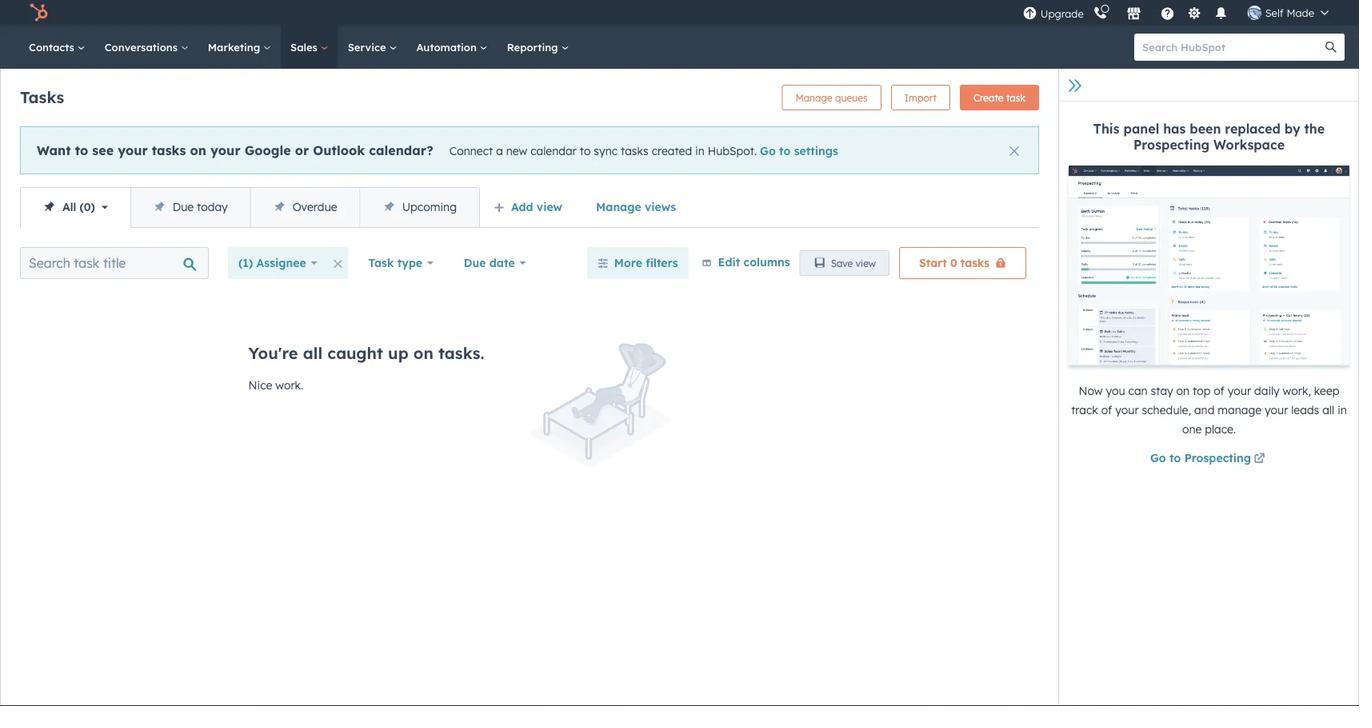Task type: vqa. For each thing, say whether or not it's contained in the screenshot.
the Christina Overa icon
no



Task type: locate. For each thing, give the bounding box(es) containing it.
stay
[[1151, 384, 1174, 398]]

0 vertical spatial of
[[1214, 384, 1225, 398]]

1 vertical spatial on
[[414, 343, 434, 363]]

0 horizontal spatial of
[[1102, 403, 1113, 417]]

manage views link
[[586, 191, 687, 223]]

1 horizontal spatial all
[[1323, 403, 1335, 417]]

automation link
[[407, 26, 498, 69]]

keep
[[1315, 384, 1340, 398]]

prospecting down place.
[[1185, 451, 1252, 465]]

go inside alert
[[760, 144, 776, 158]]

nice
[[248, 379, 272, 393]]

0 horizontal spatial all
[[303, 343, 323, 363]]

view inside add view popup button
[[537, 200, 563, 214]]

all right you're
[[303, 343, 323, 363]]

hubspot.
[[708, 144, 757, 158]]

create
[[974, 92, 1004, 104]]

now
[[1079, 384, 1103, 398]]

1 vertical spatial manage
[[596, 200, 642, 214]]

due inside "navigation"
[[173, 200, 194, 214]]

to
[[75, 142, 88, 158], [580, 144, 591, 158], [780, 144, 791, 158], [1170, 451, 1181, 465]]

google
[[245, 142, 291, 158]]

0 horizontal spatial 0
[[84, 200, 91, 214]]

create task link
[[960, 85, 1040, 110]]

0 vertical spatial all
[[303, 343, 323, 363]]

view inside 'save view' button
[[856, 257, 876, 269]]

in inside now you can stay on top of your daily work, keep track of your schedule, and manage your leads all in one place.
[[1338, 403, 1347, 417]]

on up 'due today'
[[190, 142, 206, 158]]

manage inside manage queues link
[[796, 92, 833, 104]]

0 vertical spatial view
[[537, 200, 563, 214]]

tasks up 'due today' link
[[152, 142, 186, 158]]

tasks right start on the right top of page
[[961, 256, 990, 270]]

0 vertical spatial manage
[[796, 92, 833, 104]]

on for now you can stay on top of your daily work, keep track of your schedule, and manage your leads all in one place.
[[1177, 384, 1190, 398]]

(1) assignee
[[238, 256, 306, 270]]

on
[[190, 142, 206, 158], [414, 343, 434, 363], [1177, 384, 1190, 398]]

go
[[760, 144, 776, 158], [1151, 451, 1167, 465]]

go right hubspot.
[[760, 144, 776, 158]]

navigation
[[20, 187, 480, 228]]

daily
[[1255, 384, 1280, 398]]

conversations link
[[95, 26, 198, 69]]

1 vertical spatial go
[[1151, 451, 1167, 465]]

link opens in a new window image
[[1254, 454, 1266, 465]]

on inside now you can stay on top of your daily work, keep track of your schedule, and manage your leads all in one place.
[[1177, 384, 1190, 398]]

prospecting right this at the right of the page
[[1134, 137, 1210, 153]]

0 vertical spatial go
[[760, 144, 776, 158]]

1 horizontal spatial in
[[1338, 403, 1347, 417]]

view
[[537, 200, 563, 214], [856, 257, 876, 269]]

of right top
[[1214, 384, 1225, 398]]

tasks right the sync
[[621, 144, 649, 158]]

you
[[1106, 384, 1126, 398]]

manage left "queues"
[[796, 92, 833, 104]]

1 vertical spatial 0
[[951, 256, 958, 270]]

0 vertical spatial in
[[695, 144, 705, 158]]

calling icon button
[[1087, 2, 1115, 23]]

go down schedule,
[[1151, 451, 1167, 465]]

to left 'settings'
[[780, 144, 791, 158]]

manage inside manage views link
[[596, 200, 642, 214]]

manage
[[1218, 403, 1262, 417]]

1 vertical spatial view
[[856, 257, 876, 269]]

contacts
[[29, 40, 77, 54]]

0 horizontal spatial go
[[760, 144, 776, 158]]

0 horizontal spatial view
[[537, 200, 563, 214]]

1 horizontal spatial 0
[[951, 256, 958, 270]]

0 inside "navigation"
[[84, 200, 91, 214]]

queues
[[836, 92, 868, 104]]

want
[[37, 142, 71, 158]]

)
[[91, 200, 95, 214]]

see
[[92, 142, 114, 158]]

and
[[1195, 403, 1215, 417]]

manage views
[[596, 200, 676, 214]]

1 horizontal spatial due
[[464, 256, 486, 270]]

0 vertical spatial due
[[173, 200, 194, 214]]

upcoming
[[402, 200, 457, 214]]

manage left views
[[596, 200, 642, 214]]

0 horizontal spatial on
[[190, 142, 206, 158]]

2 horizontal spatial tasks
[[961, 256, 990, 270]]

calendar?
[[369, 142, 434, 158]]

import
[[905, 92, 937, 104]]

reporting link
[[498, 26, 579, 69]]

1 horizontal spatial of
[[1214, 384, 1225, 398]]

on left top
[[1177, 384, 1190, 398]]

overdue
[[293, 200, 337, 214]]

view right save
[[856, 257, 876, 269]]

2 vertical spatial on
[[1177, 384, 1190, 398]]

in down keep
[[1338, 403, 1347, 417]]

or
[[295, 142, 309, 158]]

all
[[62, 200, 76, 214]]

0 right all
[[84, 200, 91, 214]]

due for due date
[[464, 256, 486, 270]]

1 vertical spatial in
[[1338, 403, 1347, 417]]

your
[[118, 142, 148, 158], [211, 142, 241, 158], [1228, 384, 1252, 398], [1116, 403, 1139, 417], [1265, 403, 1289, 417]]

0 right start on the right top of page
[[951, 256, 958, 270]]

2 horizontal spatial on
[[1177, 384, 1190, 398]]

on right up
[[414, 343, 434, 363]]

0 horizontal spatial due
[[173, 200, 194, 214]]

1 horizontal spatial manage
[[796, 92, 833, 104]]

1 vertical spatial due
[[464, 256, 486, 270]]

top
[[1193, 384, 1211, 398]]

made
[[1287, 6, 1315, 19]]

add view button
[[483, 191, 576, 223]]

work.
[[276, 379, 304, 393]]

(1) assignee button
[[228, 247, 328, 279]]

hubspot link
[[19, 3, 60, 22]]

0 horizontal spatial in
[[695, 144, 705, 158]]

0 vertical spatial 0
[[84, 200, 91, 214]]

1 vertical spatial all
[[1323, 403, 1335, 417]]

0
[[84, 200, 91, 214], [951, 256, 958, 270]]

due
[[173, 200, 194, 214], [464, 256, 486, 270]]

edit columns button
[[701, 253, 790, 273]]

all down keep
[[1323, 403, 1335, 417]]

on for you're all caught up on tasks.
[[414, 343, 434, 363]]

menu containing self made
[[1022, 0, 1340, 26]]

1 vertical spatial prospecting
[[1185, 451, 1252, 465]]

your left google
[[211, 142, 241, 158]]

1 horizontal spatial go
[[1151, 451, 1167, 465]]

today
[[197, 200, 228, 214]]

link opens in a new window image
[[1254, 450, 1266, 469]]

1 horizontal spatial on
[[414, 343, 434, 363]]

columns
[[744, 255, 790, 269]]

due left date
[[464, 256, 486, 270]]

0 vertical spatial on
[[190, 142, 206, 158]]

outlook
[[313, 142, 365, 158]]

start
[[920, 256, 947, 270]]

close image
[[1010, 146, 1020, 156]]

menu
[[1022, 0, 1340, 26]]

due left today
[[173, 200, 194, 214]]

import link
[[891, 85, 951, 110]]

all inside now you can stay on top of your daily work, keep track of your schedule, and manage your leads all in one place.
[[1323, 403, 1335, 417]]

0 horizontal spatial tasks
[[152, 142, 186, 158]]

tasks
[[20, 87, 64, 107]]

1 vertical spatial of
[[1102, 403, 1113, 417]]

view right the add
[[537, 200, 563, 214]]

go to settings link
[[760, 144, 839, 158]]

0 vertical spatial prospecting
[[1134, 137, 1210, 153]]

in right created
[[695, 144, 705, 158]]

to left "see"
[[75, 142, 88, 158]]

due for due today
[[173, 200, 194, 214]]

start 0 tasks button
[[900, 247, 1027, 279]]

task type button
[[358, 247, 444, 279]]

1 horizontal spatial view
[[856, 257, 876, 269]]

of down you
[[1102, 403, 1113, 417]]

due inside popup button
[[464, 256, 486, 270]]

service link
[[338, 26, 407, 69]]

tasks banner
[[20, 80, 1040, 110]]

manage for manage views
[[596, 200, 642, 214]]

sync
[[594, 144, 618, 158]]

0 horizontal spatial manage
[[596, 200, 642, 214]]

save view
[[831, 257, 876, 269]]

ruby anderson image
[[1248, 6, 1263, 20]]

schedule,
[[1142, 403, 1192, 417]]

by
[[1285, 121, 1301, 137]]

prospecting
[[1134, 137, 1210, 153], [1185, 451, 1252, 465]]

replaced
[[1225, 121, 1281, 137]]

view for save view
[[856, 257, 876, 269]]

(
[[80, 200, 84, 214]]

the
[[1305, 121, 1325, 137]]



Task type: describe. For each thing, give the bounding box(es) containing it.
marketplaces image
[[1127, 7, 1142, 22]]

start 0 tasks
[[920, 256, 990, 270]]

want to see your tasks on your google or outlook calendar? alert
[[20, 126, 1040, 174]]

your down "daily"
[[1265, 403, 1289, 417]]

workspace
[[1214, 137, 1285, 153]]

settings image
[[1188, 7, 1202, 21]]

due today link
[[130, 188, 250, 227]]

been
[[1190, 121, 1221, 137]]

service
[[348, 40, 389, 54]]

date
[[490, 256, 515, 270]]

save
[[831, 257, 853, 269]]

now you can stay on top of your daily work, keep track of your schedule, and manage your leads all in one place.
[[1072, 384, 1347, 436]]

nice work.
[[248, 379, 304, 393]]

task
[[1007, 92, 1026, 104]]

manage queues
[[796, 92, 868, 104]]

place.
[[1205, 422, 1236, 436]]

type
[[397, 256, 423, 270]]

hubspot image
[[29, 3, 48, 22]]

Search task title search field
[[20, 247, 209, 279]]

you're all caught up on tasks.
[[248, 343, 485, 363]]

0 inside 'start 0 tasks' button
[[951, 256, 958, 270]]

upcoming link
[[360, 188, 479, 227]]

task type
[[369, 256, 423, 270]]

contacts link
[[19, 26, 95, 69]]

more filters
[[614, 256, 678, 270]]

self
[[1266, 6, 1284, 19]]

to down schedule,
[[1170, 451, 1181, 465]]

views
[[645, 200, 676, 214]]

you're
[[248, 343, 298, 363]]

can
[[1129, 384, 1148, 398]]

create task
[[974, 92, 1026, 104]]

tasks.
[[439, 343, 485, 363]]

manage for manage queues
[[796, 92, 833, 104]]

help image
[[1161, 7, 1175, 22]]

overdue link
[[250, 188, 360, 227]]

your down can
[[1116, 403, 1139, 417]]

(1)
[[238, 256, 253, 270]]

edit
[[718, 255, 740, 269]]

track
[[1072, 403, 1099, 417]]

marketing link
[[198, 26, 281, 69]]

settings
[[794, 144, 839, 158]]

sales link
[[281, 26, 338, 69]]

upgrade
[[1041, 7, 1084, 20]]

reporting
[[507, 40, 561, 54]]

panel
[[1124, 121, 1160, 137]]

filters
[[646, 256, 678, 270]]

assignee
[[257, 256, 306, 270]]

save view button
[[800, 250, 890, 276]]

this panel has been replaced by the prospecting workspace
[[1094, 121, 1325, 153]]

settings link
[[1185, 4, 1205, 21]]

add
[[511, 200, 533, 214]]

calendar
[[531, 144, 577, 158]]

connect
[[450, 144, 493, 158]]

self made
[[1266, 6, 1315, 19]]

one
[[1183, 422, 1202, 436]]

your right "see"
[[118, 142, 148, 158]]

tasks inside 'start 0 tasks' button
[[961, 256, 990, 270]]

caught
[[328, 343, 383, 363]]

Search HubSpot search field
[[1135, 34, 1331, 61]]

manage queues link
[[782, 85, 882, 110]]

work,
[[1283, 384, 1312, 398]]

self made button
[[1239, 0, 1339, 26]]

calling icon image
[[1094, 6, 1108, 21]]

due date button
[[454, 247, 536, 279]]

automation
[[416, 40, 480, 54]]

has
[[1164, 121, 1186, 137]]

your up manage on the bottom
[[1228, 384, 1252, 398]]

view for add view
[[537, 200, 563, 214]]

upgrade image
[[1023, 7, 1038, 21]]

1 horizontal spatial tasks
[[621, 144, 649, 158]]

go to prospecting
[[1151, 451, 1252, 465]]

want to see your tasks on your google or outlook calendar?
[[37, 142, 434, 158]]

on inside alert
[[190, 142, 206, 158]]

search button
[[1318, 34, 1345, 61]]

in inside the want to see your tasks on your google or outlook calendar? alert
[[695, 144, 705, 158]]

leads
[[1292, 403, 1320, 417]]

prospecting inside this panel has been replaced by the prospecting workspace
[[1134, 137, 1210, 153]]

navigation containing all
[[20, 187, 480, 228]]

more
[[614, 256, 643, 270]]

up
[[388, 343, 409, 363]]

search image
[[1326, 42, 1337, 53]]

created
[[652, 144, 692, 158]]

add view
[[511, 200, 563, 214]]

connect a new calendar to sync tasks created in hubspot. go to settings
[[450, 144, 839, 158]]

marketplaces button
[[1118, 0, 1151, 26]]

notifications image
[[1215, 7, 1229, 22]]

this
[[1094, 121, 1120, 137]]

to left the sync
[[580, 144, 591, 158]]



